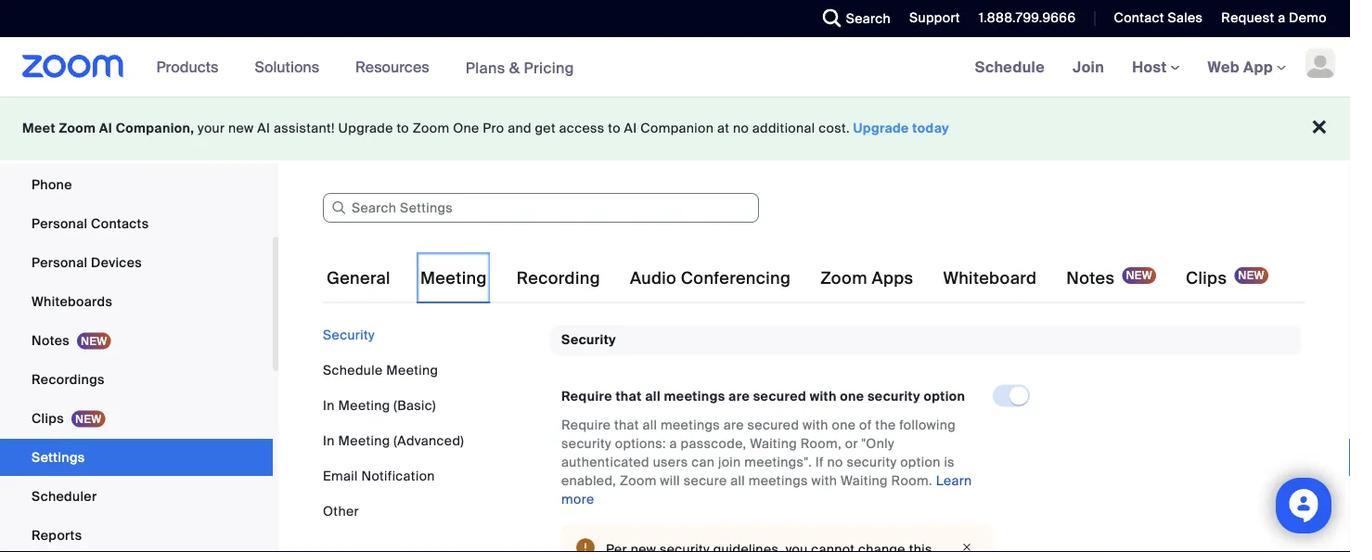 Task type: locate. For each thing, give the bounding box(es) containing it.
0 vertical spatial schedule
[[975, 57, 1045, 77]]

1 vertical spatial option
[[901, 454, 941, 471]]

0 horizontal spatial upgrade
[[338, 120, 393, 137]]

0 horizontal spatial waiting
[[750, 435, 797, 453]]

one
[[840, 388, 865, 405], [832, 417, 856, 434]]

in for in meeting (advanced)
[[323, 432, 335, 449]]

1 vertical spatial personal
[[32, 254, 88, 271]]

1.888.799.9666 button
[[965, 0, 1081, 37], [979, 9, 1076, 26]]

waiting up meetings".
[[750, 435, 797, 453]]

whiteboard
[[944, 268, 1037, 289]]

schedule inside menu bar
[[323, 362, 383, 379]]

notes inside personal menu menu
[[32, 332, 70, 349]]

personal down phone
[[32, 215, 88, 232]]

in up email
[[323, 432, 335, 449]]

webinars link
[[0, 127, 273, 164]]

all for require that all meetings are secured with one security option
[[645, 388, 661, 405]]

demo
[[1290, 9, 1328, 26]]

0 horizontal spatial notes
[[32, 332, 70, 349]]

0 vertical spatial that
[[616, 388, 642, 405]]

0 horizontal spatial to
[[397, 120, 409, 137]]

security down recording
[[562, 331, 616, 349]]

notes link
[[0, 322, 273, 359]]

0 vertical spatial with
[[810, 388, 837, 405]]

upgrade
[[338, 120, 393, 137], [854, 120, 910, 137]]

secure
[[684, 472, 727, 490]]

zoom apps
[[821, 268, 914, 289]]

no inside require that all meetings are secured with one of the following security options: a passcode, waiting room, or "only authenticated users can join meetings". if no security option is enabled, zoom will secure all meetings with waiting room.
[[828, 454, 844, 471]]

menu bar
[[323, 326, 537, 521]]

1 horizontal spatial schedule
[[975, 57, 1045, 77]]

a left demo
[[1279, 9, 1286, 26]]

banner
[[0, 37, 1351, 98]]

room,
[[801, 435, 842, 453]]

personal
[[32, 215, 88, 232], [32, 254, 88, 271]]

waiting down the or
[[841, 472, 888, 490]]

2 vertical spatial security
[[847, 454, 897, 471]]

one inside require that all meetings are secured with one of the following security options: a passcode, waiting room, or "only authenticated users can join meetings". if no security option is enabled, zoom will secure all meetings with waiting room.
[[832, 417, 856, 434]]

1 vertical spatial one
[[832, 417, 856, 434]]

your
[[198, 120, 225, 137]]

whiteboards link
[[0, 283, 273, 320]]

1 vertical spatial with
[[803, 417, 829, 434]]

2 personal from the top
[[32, 254, 88, 271]]

no right if on the bottom right of the page
[[828, 454, 844, 471]]

ai right the webinars
[[99, 120, 112, 137]]

clips
[[1186, 268, 1228, 289], [32, 410, 64, 427]]

personal for personal contacts
[[32, 215, 88, 232]]

0 vertical spatial secured
[[754, 388, 807, 405]]

notification
[[362, 467, 435, 485]]

in meeting (advanced)
[[323, 432, 464, 449]]

no right "at"
[[733, 120, 749, 137]]

1 vertical spatial all
[[643, 417, 658, 434]]

0 vertical spatial in
[[323, 397, 335, 414]]

secured down require that all meetings are secured with one security option
[[748, 417, 800, 434]]

host button
[[1133, 57, 1181, 77]]

1 require from the top
[[562, 388, 613, 405]]

no
[[733, 120, 749, 137], [828, 454, 844, 471]]

0 vertical spatial personal
[[32, 215, 88, 232]]

web app
[[1208, 57, 1274, 77]]

sales
[[1168, 9, 1204, 26]]

upgrade down "product information" navigation at the left
[[338, 120, 393, 137]]

upgrade right cost.
[[854, 120, 910, 137]]

are inside require that all meetings are secured with one of the following security options: a passcode, waiting room, or "only authenticated users can join meetings". if no security option is enabled, zoom will secure all meetings with waiting room.
[[724, 417, 744, 434]]

zoom right meet
[[59, 120, 96, 137]]

security up authenticated
[[562, 435, 612, 453]]

audio conferencing
[[630, 268, 791, 289]]

personal up the "whiteboards"
[[32, 254, 88, 271]]

0 vertical spatial no
[[733, 120, 749, 137]]

resources
[[356, 57, 430, 77]]

zoom inside tabs of my account settings page tab list
[[821, 268, 868, 289]]

warning image
[[577, 539, 595, 552]]

phone
[[32, 176, 72, 193]]

get
[[535, 120, 556, 137]]

settings link
[[0, 439, 273, 476]]

request a demo link
[[1208, 0, 1351, 37], [1222, 9, 1328, 26]]

1 upgrade from the left
[[338, 120, 393, 137]]

zoom left apps
[[821, 268, 868, 289]]

0 vertical spatial require
[[562, 388, 613, 405]]

following
[[900, 417, 956, 434]]

1 vertical spatial secured
[[748, 417, 800, 434]]

0 vertical spatial clips
[[1186, 268, 1228, 289]]

1 horizontal spatial waiting
[[841, 472, 888, 490]]

1 vertical spatial no
[[828, 454, 844, 471]]

is
[[945, 454, 955, 471]]

personal menu menu
[[0, 10, 273, 552]]

option up "following"
[[924, 388, 966, 405]]

waiting
[[750, 435, 797, 453], [841, 472, 888, 490]]

security link
[[323, 326, 375, 344]]

1 vertical spatial clips
[[32, 410, 64, 427]]

security
[[868, 388, 921, 405], [562, 435, 612, 453], [847, 454, 897, 471]]

0 vertical spatial are
[[729, 388, 750, 405]]

that inside require that all meetings are secured with one of the following security options: a passcode, waiting room, or "only authenticated users can join meetings". if no security option is enabled, zoom will secure all meetings with waiting room.
[[615, 417, 640, 434]]

1 vertical spatial require
[[562, 417, 611, 434]]

schedule down 1.888.799.9666
[[975, 57, 1045, 77]]

learn more
[[562, 472, 973, 508]]

0 horizontal spatial ai
[[99, 120, 112, 137]]

1 vertical spatial are
[[724, 417, 744, 434]]

1 vertical spatial waiting
[[841, 472, 888, 490]]

general
[[327, 268, 391, 289]]

join
[[1073, 57, 1105, 77]]

personal contacts link
[[0, 205, 273, 242]]

0 vertical spatial one
[[840, 388, 865, 405]]

zoom left will
[[620, 472, 657, 490]]

plans
[[466, 58, 506, 77]]

one up of
[[840, 388, 865, 405]]

one
[[453, 120, 480, 137]]

1 horizontal spatial security
[[562, 331, 616, 349]]

companion
[[641, 120, 714, 137]]

0 vertical spatial all
[[645, 388, 661, 405]]

2 horizontal spatial ai
[[624, 120, 637, 137]]

secured
[[754, 388, 807, 405], [748, 417, 800, 434]]

with for security
[[810, 388, 837, 405]]

with
[[810, 388, 837, 405], [803, 417, 829, 434], [812, 472, 838, 490]]

ai right new
[[257, 120, 270, 137]]

1 in from the top
[[323, 397, 335, 414]]

or
[[846, 435, 859, 453]]

are for of
[[724, 417, 744, 434]]

host
[[1133, 57, 1171, 77]]

secured up require that all meetings are secured with one of the following security options: a passcode, waiting room, or "only authenticated users can join meetings". if no security option is enabled, zoom will secure all meetings with waiting room.
[[754, 388, 807, 405]]

1 vertical spatial a
[[670, 435, 678, 453]]

that
[[616, 388, 642, 405], [615, 417, 640, 434]]

require that all meetings are secured with one security option
[[562, 388, 966, 405]]

ai left companion
[[624, 120, 637, 137]]

zoom inside require that all meetings are secured with one of the following security options: a passcode, waiting room, or "only authenticated users can join meetings". if no security option is enabled, zoom will secure all meetings with waiting room.
[[620, 472, 657, 490]]

0 horizontal spatial schedule
[[323, 362, 383, 379]]

conferencing
[[681, 268, 791, 289]]

1 horizontal spatial to
[[608, 120, 621, 137]]

alert inside security element
[[562, 524, 993, 552]]

2 require from the top
[[562, 417, 611, 434]]

recordings
[[32, 371, 105, 388]]

to down resources dropdown button
[[397, 120, 409, 137]]

join link
[[1059, 37, 1119, 97]]

support
[[910, 9, 961, 26]]

option inside require that all meetings are secured with one of the following security options: a passcode, waiting room, or "only authenticated users can join meetings". if no security option is enabled, zoom will secure all meetings with waiting room.
[[901, 454, 941, 471]]

1 horizontal spatial clips
[[1186, 268, 1228, 289]]

meeting for schedule meeting
[[386, 362, 438, 379]]

that for require that all meetings are secured with one security option
[[616, 388, 642, 405]]

room.
[[892, 472, 933, 490]]

0 vertical spatial notes
[[1067, 268, 1115, 289]]

cost.
[[819, 120, 850, 137]]

contacts
[[91, 215, 149, 232]]

schedule inside meetings navigation
[[975, 57, 1045, 77]]

0 horizontal spatial no
[[733, 120, 749, 137]]

scheduler link
[[0, 478, 273, 515]]

tabs of my account settings page tab list
[[323, 253, 1273, 305]]

in down schedule meeting link
[[323, 397, 335, 414]]

1 horizontal spatial notes
[[1067, 268, 1115, 289]]

zoom
[[59, 120, 96, 137], [413, 120, 450, 137], [821, 268, 868, 289], [620, 472, 657, 490]]

1 personal from the top
[[32, 215, 88, 232]]

0 vertical spatial a
[[1279, 9, 1286, 26]]

alert
[[562, 524, 993, 552]]

one up the or
[[832, 417, 856, 434]]

schedule down security link
[[323, 362, 383, 379]]

menu bar containing security
[[323, 326, 537, 521]]

1 vertical spatial that
[[615, 417, 640, 434]]

recording
[[517, 268, 601, 289]]

to
[[397, 120, 409, 137], [608, 120, 621, 137]]

1 horizontal spatial no
[[828, 454, 844, 471]]

security up 'the'
[[868, 388, 921, 405]]

1 horizontal spatial a
[[1279, 9, 1286, 26]]

1 vertical spatial notes
[[32, 332, 70, 349]]

contact sales link
[[1101, 0, 1208, 37], [1114, 9, 1204, 26]]

security element
[[551, 326, 1302, 552]]

pro
[[483, 120, 505, 137]]

support link
[[896, 0, 965, 37], [910, 9, 961, 26]]

1 vertical spatial schedule
[[323, 362, 383, 379]]

companion,
[[116, 120, 194, 137]]

2 in from the top
[[323, 432, 335, 449]]

option up the room.
[[901, 454, 941, 471]]

to right access
[[608, 120, 621, 137]]

meeting
[[420, 268, 487, 289], [386, 362, 438, 379], [338, 397, 390, 414], [338, 432, 390, 449]]

reports
[[32, 527, 82, 544]]

a up users
[[670, 435, 678, 453]]

2 ai from the left
[[257, 120, 270, 137]]

option
[[924, 388, 966, 405], [901, 454, 941, 471]]

meeting for in meeting (advanced)
[[338, 432, 390, 449]]

request a demo
[[1222, 9, 1328, 26]]

0 vertical spatial meetings
[[664, 388, 726, 405]]

zoom left one
[[413, 120, 450, 137]]

0 horizontal spatial a
[[670, 435, 678, 453]]

zoom logo image
[[22, 55, 124, 78]]

1 vertical spatial in
[[323, 432, 335, 449]]

contact
[[1114, 9, 1165, 26]]

0 horizontal spatial clips
[[32, 410, 64, 427]]

meetings
[[664, 388, 726, 405], [661, 417, 720, 434], [749, 472, 808, 490]]

2 vertical spatial with
[[812, 472, 838, 490]]

a
[[1279, 9, 1286, 26], [670, 435, 678, 453]]

require inside require that all meetings are secured with one of the following security options: a passcode, waiting room, or "only authenticated users can join meetings". if no security option is enabled, zoom will secure all meetings with waiting room.
[[562, 417, 611, 434]]

contact sales
[[1114, 9, 1204, 26]]

request
[[1222, 9, 1275, 26]]

meet
[[22, 120, 56, 137]]

security up schedule meeting link
[[323, 326, 375, 344]]

security down '"only'
[[847, 454, 897, 471]]

1 horizontal spatial ai
[[257, 120, 270, 137]]

secured for security
[[754, 388, 807, 405]]

1 vertical spatial meetings
[[661, 417, 720, 434]]

secured inside require that all meetings are secured with one of the following security options: a passcode, waiting room, or "only authenticated users can join meetings". if no security option is enabled, zoom will secure all meetings with waiting room.
[[748, 417, 800, 434]]

1 horizontal spatial upgrade
[[854, 120, 910, 137]]

schedule for schedule meeting
[[323, 362, 383, 379]]



Task type: vqa. For each thing, say whether or not it's contained in the screenshot.
WEBINAR inside the Host up to 100,000 webinar attendees and 1,000 interactive video panelists live
no



Task type: describe. For each thing, give the bounding box(es) containing it.
meetings navigation
[[962, 37, 1351, 98]]

product information navigation
[[143, 37, 589, 98]]

settings
[[32, 449, 85, 466]]

schedule link
[[962, 37, 1059, 97]]

other link
[[323, 503, 359, 520]]

0 vertical spatial security
[[868, 388, 921, 405]]

products button
[[157, 37, 227, 97]]

assistant!
[[274, 120, 335, 137]]

join
[[719, 454, 741, 471]]

pricing
[[524, 58, 575, 77]]

resources button
[[356, 37, 438, 97]]

1.888.799.9666 button up schedule link at the right top
[[979, 9, 1076, 26]]

meet zoom ai companion, your new ai assistant! upgrade to zoom one pro and get access to ai companion at no additional cost. upgrade today
[[22, 120, 950, 137]]

clips inside personal menu menu
[[32, 410, 64, 427]]

3 ai from the left
[[624, 120, 637, 137]]

Search Settings text field
[[323, 193, 759, 223]]

schedule meeting link
[[323, 362, 438, 379]]

if
[[816, 454, 824, 471]]

schedule meeting
[[323, 362, 438, 379]]

close image
[[956, 539, 979, 552]]

require for require that all meetings are secured with one of the following security options: a passcode, waiting room, or "only authenticated users can join meetings". if no security option is enabled, zoom will secure all meetings with waiting room.
[[562, 417, 611, 434]]

reports link
[[0, 517, 273, 552]]

personal contacts
[[32, 215, 149, 232]]

&
[[509, 58, 520, 77]]

meetings for require that all meetings are secured with one of the following security options: a passcode, waiting room, or "only authenticated users can join meetings". if no security option is enabled, zoom will secure all meetings with waiting room.
[[661, 417, 720, 434]]

2 vertical spatial meetings
[[749, 472, 808, 490]]

more
[[562, 491, 595, 508]]

clips link
[[0, 400, 273, 437]]

search
[[846, 10, 891, 27]]

profile picture image
[[1306, 48, 1336, 78]]

at
[[718, 120, 730, 137]]

with for of
[[803, 417, 829, 434]]

2 to from the left
[[608, 120, 621, 137]]

apps
[[872, 268, 914, 289]]

a inside require that all meetings are secured with one of the following security options: a passcode, waiting room, or "only authenticated users can join meetings". if no security option is enabled, zoom will secure all meetings with waiting room.
[[670, 435, 678, 453]]

banner containing products
[[0, 37, 1351, 98]]

(advanced)
[[394, 432, 464, 449]]

personal for personal devices
[[32, 254, 88, 271]]

notes inside tabs of my account settings page tab list
[[1067, 268, 1115, 289]]

no inside meet zoom ai companion, footer
[[733, 120, 749, 137]]

meet zoom ai companion, footer
[[0, 97, 1351, 161]]

new
[[228, 120, 254, 137]]

require that all meetings are secured with one of the following security options: a passcode, waiting room, or "only authenticated users can join meetings". if no security option is enabled, zoom will secure all meetings with waiting room.
[[562, 417, 956, 490]]

2 vertical spatial all
[[731, 472, 745, 490]]

will
[[660, 472, 681, 490]]

authenticated
[[562, 454, 650, 471]]

one for of
[[832, 417, 856, 434]]

1.888.799.9666
[[979, 9, 1076, 26]]

other
[[323, 503, 359, 520]]

require for require that all meetings are secured with one security option
[[562, 388, 613, 405]]

solutions
[[255, 57, 319, 77]]

the
[[876, 417, 896, 434]]

passcode,
[[681, 435, 747, 453]]

upgrade today link
[[854, 120, 950, 137]]

meetings".
[[745, 454, 812, 471]]

1.888.799.9666 button up join
[[965, 0, 1081, 37]]

solutions button
[[255, 37, 328, 97]]

one for security
[[840, 388, 865, 405]]

email notification
[[323, 467, 435, 485]]

in meeting (basic) link
[[323, 397, 436, 414]]

web
[[1208, 57, 1240, 77]]

access
[[559, 120, 605, 137]]

in for in meeting (basic)
[[323, 397, 335, 414]]

1 vertical spatial security
[[562, 435, 612, 453]]

personal devices link
[[0, 244, 273, 281]]

plans & pricing
[[466, 58, 575, 77]]

secured for of
[[748, 417, 800, 434]]

users
[[653, 454, 688, 471]]

in meeting (basic)
[[323, 397, 436, 414]]

audio
[[630, 268, 677, 289]]

(basic)
[[394, 397, 436, 414]]

additional
[[753, 120, 816, 137]]

whiteboards
[[32, 293, 112, 310]]

2 upgrade from the left
[[854, 120, 910, 137]]

today
[[913, 120, 950, 137]]

can
[[692, 454, 715, 471]]

schedule for schedule
[[975, 57, 1045, 77]]

learn more link
[[562, 472, 973, 508]]

clips inside tabs of my account settings page tab list
[[1186, 268, 1228, 289]]

all for require that all meetings are secured with one of the following security options: a passcode, waiting room, or "only authenticated users can join meetings". if no security option is enabled, zoom will secure all meetings with waiting room.
[[643, 417, 658, 434]]

app
[[1244, 57, 1274, 77]]

0 vertical spatial option
[[924, 388, 966, 405]]

email
[[323, 467, 358, 485]]

products
[[157, 57, 219, 77]]

devices
[[91, 254, 142, 271]]

that for require that all meetings are secured with one of the following security options: a passcode, waiting room, or "only authenticated users can join meetings". if no security option is enabled, zoom will secure all meetings with waiting room.
[[615, 417, 640, 434]]

1 ai from the left
[[99, 120, 112, 137]]

meetings for require that all meetings are secured with one security option
[[664, 388, 726, 405]]

webinars
[[32, 137, 91, 154]]

scheduler
[[32, 488, 97, 505]]

and
[[508, 120, 532, 137]]

0 horizontal spatial security
[[323, 326, 375, 344]]

1 to from the left
[[397, 120, 409, 137]]

0 vertical spatial waiting
[[750, 435, 797, 453]]

search button
[[809, 0, 896, 37]]

email notification link
[[323, 467, 435, 485]]

enabled,
[[562, 472, 617, 490]]

meeting for in meeting (basic)
[[338, 397, 390, 414]]

web app button
[[1208, 57, 1287, 77]]

meeting inside tabs of my account settings page tab list
[[420, 268, 487, 289]]

phone link
[[0, 166, 273, 203]]

are for security
[[729, 388, 750, 405]]



